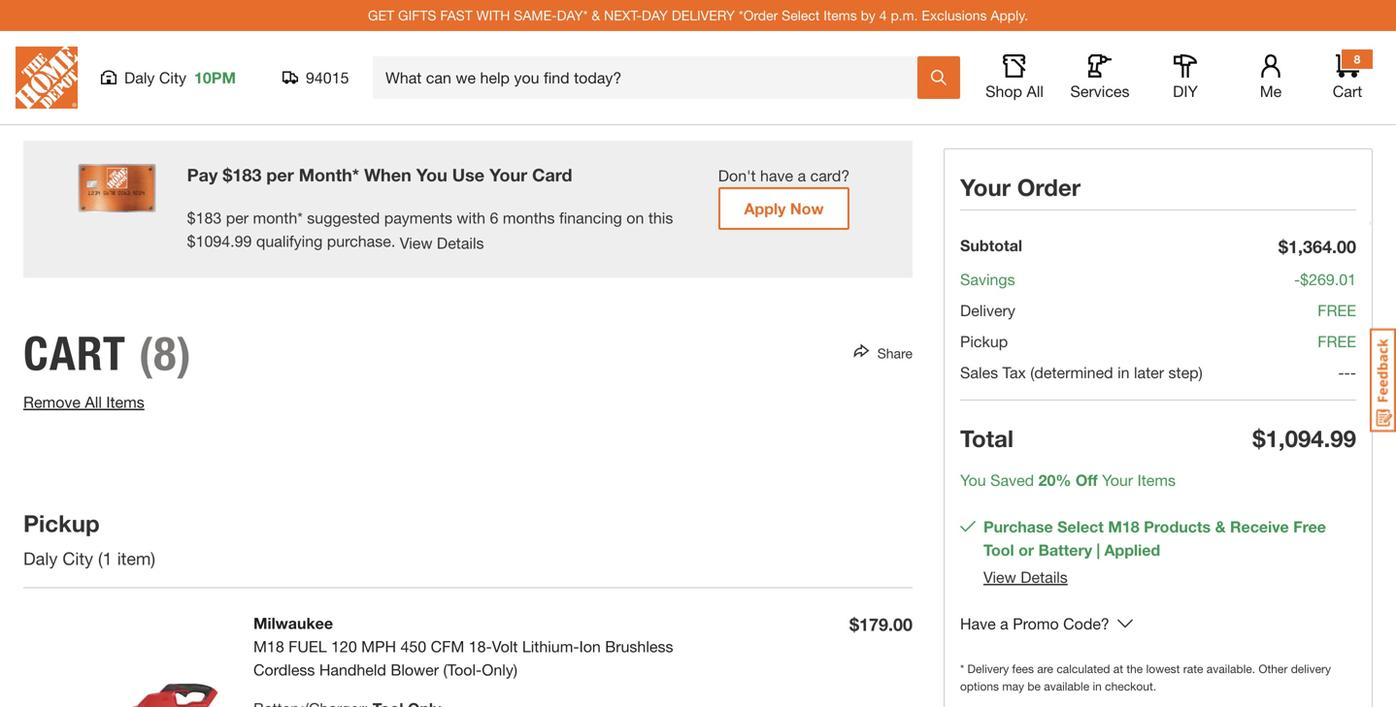 Task type: describe. For each thing, give the bounding box(es) containing it.
savings
[[960, 270, 1015, 289]]

120
[[331, 638, 357, 656]]

may
[[1002, 680, 1024, 694]]

share link
[[870, 346, 913, 362]]

item
[[1137, 471, 1168, 490]]

)
[[151, 548, 155, 569]]

day*
[[557, 7, 588, 23]]

month*
[[253, 209, 303, 227]]

sales tax (determined in later step)
[[960, 364, 1203, 382]]

milwaukee
[[253, 614, 333, 633]]

0 vertical spatial select
[[782, 7, 820, 23]]

this
[[648, 209, 673, 227]]

450
[[400, 638, 426, 656]]

m18 inside purchase select m18 products & receive free tool or battery
[[1108, 518, 1139, 536]]

view details
[[983, 568, 1068, 587]]

* delivery fees are calculated at the lowest rate available. other delivery options may be available in checkout.
[[960, 663, 1331, 694]]

94015
[[306, 68, 349, 87]]

(
[[98, 548, 103, 569]]

the home depot logo image
[[16, 47, 78, 109]]

or
[[1019, 541, 1034, 560]]

me
[[1260, 82, 1282, 100]]

available
[[1044, 680, 1089, 694]]

fuel
[[289, 638, 327, 656]]

lithium-
[[522, 638, 579, 656]]

2 free from the top
[[1318, 333, 1356, 351]]

0 horizontal spatial you
[[416, 165, 447, 185]]

be
[[1027, 680, 1041, 694]]

0 vertical spatial $
[[223, 165, 232, 185]]

checkout.
[[1105, 680, 1156, 694]]

m18 inside milwaukee m18 fuel 120 mph 450 cfm 18-volt lithium-ion brushless cordless handheld blower (tool-only)
[[253, 638, 284, 656]]

tax
[[1002, 364, 1026, 382]]

services
[[1070, 82, 1130, 100]]

services button
[[1069, 54, 1131, 101]]

have
[[960, 615, 996, 633]]

& inside purchase select m18 products & receive free tool or battery
[[1215, 518, 1226, 536]]

delivery inside * delivery fees are calculated at the lowest rate available. other delivery options may be available in checkout.
[[967, 663, 1009, 676]]

all for remove
[[85, 393, 102, 411]]

suggested
[[307, 209, 380, 227]]

off
[[1076, 471, 1098, 490]]

1 vertical spatial a
[[1000, 615, 1008, 633]]

$269.01
[[1300, 270, 1356, 289]]

at
[[1113, 663, 1123, 676]]

|
[[1096, 541, 1100, 560]]

qualifying
[[256, 232, 323, 250]]

remove all items link
[[23, 393, 144, 411]]

diy button
[[1154, 54, 1216, 101]]

only)
[[482, 661, 517, 679]]

*
[[960, 663, 964, 676]]

cordless
[[253, 661, 315, 679]]

$179.00
[[849, 614, 913, 635]]

other
[[1259, 663, 1288, 676]]

next-
[[604, 7, 642, 23]]

applied
[[1104, 541, 1160, 560]]

financing
[[559, 209, 622, 227]]

gifts
[[398, 7, 436, 23]]

sales
[[960, 364, 998, 382]]

apply
[[744, 200, 786, 218]]

1 vertical spatial $
[[187, 209, 196, 227]]

$1,364.00
[[1279, 236, 1356, 257]]

remove
[[23, 393, 81, 411]]

0 horizontal spatial your
[[489, 165, 527, 185]]

purchase select m18 products & receive free tool or battery
[[983, 518, 1326, 560]]

card?
[[810, 166, 850, 185]]

daly city 10pm
[[124, 68, 236, 87]]

---
[[1338, 364, 1356, 382]]

1 vertical spatial details
[[1021, 568, 1068, 587]]

your order
[[960, 173, 1081, 201]]

shop all button
[[983, 54, 1046, 101]]

volt
[[492, 638, 518, 656]]

1 free from the top
[[1318, 301, 1356, 320]]

1 vertical spatial you
[[960, 471, 986, 490]]

by
[[861, 7, 876, 23]]

tool
[[983, 541, 1014, 560]]

promo
[[1013, 615, 1059, 633]]

cart 8
[[1333, 52, 1362, 100]]

you saved 20% off your item s
[[960, 471, 1176, 490]]

apply.
[[991, 7, 1028, 23]]

are
[[1037, 663, 1053, 676]]

me button
[[1240, 54, 1302, 101]]

in inside * delivery fees are calculated at the lowest rate available. other delivery options may be available in checkout.
[[1093, 680, 1102, 694]]

day
[[642, 7, 668, 23]]

have
[[760, 166, 793, 185]]

2 horizontal spatial your
[[1102, 471, 1133, 490]]

payments
[[384, 209, 452, 227]]

cfm
[[431, 638, 464, 656]]

feedback link image
[[1370, 328, 1396, 433]]

on
[[626, 209, 644, 227]]

(determined
[[1030, 364, 1113, 382]]

select inside purchase select m18 products & receive free tool or battery
[[1057, 518, 1104, 536]]

later
[[1134, 364, 1164, 382]]

delivery
[[672, 7, 735, 23]]

milwaukee m18 fuel 120 mph 450 cfm 18-volt lithium-ion brushless cordless handheld blower (tool-only)
[[253, 614, 673, 679]]

1094.99
[[196, 232, 252, 250]]

total
[[960, 425, 1014, 452]]

battery
[[1038, 541, 1092, 560]]



Task type: locate. For each thing, give the bounding box(es) containing it.
1 horizontal spatial in
[[1118, 364, 1130, 382]]

exclusions
[[922, 7, 987, 23]]

& right day*
[[592, 7, 600, 23]]

1 vertical spatial daly
[[23, 548, 58, 569]]

183 up 1094.99 on the left of page
[[196, 209, 222, 227]]

view details button down or
[[983, 568, 1068, 587]]

view details button
[[400, 231, 484, 255], [983, 568, 1068, 587]]

-$269.01
[[1294, 270, 1356, 289]]

handheld
[[319, 661, 386, 679]]

m18 up "| applied"
[[1108, 518, 1139, 536]]

your right the use
[[489, 165, 527, 185]]

0 vertical spatial &
[[592, 7, 600, 23]]

select
[[782, 7, 820, 23], [1057, 518, 1104, 536]]

1094.99 qualifying purchase. view details
[[196, 232, 484, 252]]

0 horizontal spatial details
[[437, 234, 484, 252]]

a right have
[[1000, 615, 1008, 633]]

receive
[[1230, 518, 1289, 536]]

0 horizontal spatial pickup
[[23, 510, 100, 537]]

1 horizontal spatial 183
[[232, 165, 262, 185]]

your
[[489, 165, 527, 185], [960, 173, 1011, 201], [1102, 471, 1133, 490]]

products
[[1144, 518, 1211, 536]]

1 vertical spatial 183
[[196, 209, 222, 227]]

now
[[790, 200, 824, 218]]

ion
[[579, 638, 601, 656]]

rate
[[1183, 663, 1203, 676]]

the
[[1126, 663, 1143, 676]]

daly left (
[[23, 548, 58, 569]]

183 right pay
[[232, 165, 262, 185]]

1 horizontal spatial per
[[266, 165, 294, 185]]

a
[[798, 166, 806, 185], [1000, 615, 1008, 633]]

0 horizontal spatial city
[[62, 548, 93, 569]]

don't have a card?
[[718, 166, 850, 185]]

shop all
[[985, 82, 1044, 100]]

blower
[[391, 661, 439, 679]]

fast
[[440, 7, 473, 23]]

all inside button
[[1027, 82, 1044, 100]]

1 vertical spatial items
[[106, 393, 144, 411]]

1 horizontal spatial view details button
[[983, 568, 1068, 587]]

a right "have"
[[798, 166, 806, 185]]

1 vertical spatial view details button
[[983, 568, 1068, 587]]

daly for daly city ( 1 item )
[[23, 548, 58, 569]]

0 vertical spatial free
[[1318, 301, 1356, 320]]

pickup up daly city ( 1 item )
[[23, 510, 100, 537]]

with
[[476, 7, 510, 23]]

0 horizontal spatial select
[[782, 7, 820, 23]]

daly for daly city 10pm
[[124, 68, 155, 87]]

months financing on this $
[[187, 209, 673, 250]]

your up subtotal
[[960, 173, 1011, 201]]

view down payments
[[400, 234, 432, 252]]

view inside 1094.99 qualifying purchase. view details
[[400, 234, 432, 252]]

10pm
[[194, 68, 236, 87]]

brushless
[[605, 638, 673, 656]]

0 vertical spatial delivery
[[960, 301, 1015, 320]]

daly left 10pm
[[124, 68, 155, 87]]

details down the with
[[437, 234, 484, 252]]

free down $269.01
[[1318, 301, 1356, 320]]

0 vertical spatial view
[[400, 234, 432, 252]]

0 vertical spatial m18
[[1108, 518, 1139, 536]]

1 vertical spatial delivery
[[967, 663, 1009, 676]]

you left saved
[[960, 471, 986, 490]]

1 horizontal spatial view
[[983, 568, 1016, 587]]

daly city ( 1 item )
[[23, 548, 160, 569]]

m18
[[1108, 518, 1139, 536], [253, 638, 284, 656]]

city for 10pm
[[159, 68, 186, 87]]

0 vertical spatial daly
[[124, 68, 155, 87]]

available.
[[1207, 663, 1255, 676]]

card
[[532, 165, 572, 185]]

1 horizontal spatial items
[[823, 7, 857, 23]]

when
[[364, 165, 411, 185]]

0 horizontal spatial m18
[[253, 638, 284, 656]]

1 horizontal spatial select
[[1057, 518, 1104, 536]]

delivery down savings
[[960, 301, 1015, 320]]

$ right pay
[[223, 165, 232, 185]]

$ up 1094.99 on the left of page
[[187, 209, 196, 227]]

0 vertical spatial per
[[266, 165, 294, 185]]

1 horizontal spatial m18
[[1108, 518, 1139, 536]]

product image
[[23, 612, 222, 708]]

1 horizontal spatial pickup
[[960, 333, 1008, 351]]

0 vertical spatial all
[[1027, 82, 1044, 100]]

0 horizontal spatial all
[[85, 393, 102, 411]]

1 horizontal spatial details
[[1021, 568, 1068, 587]]

items down cart (8)
[[106, 393, 144, 411]]

get
[[368, 7, 394, 23]]

get gifts fast with same-day* & next-day delivery *order select items by 4 p.m. exclusions apply.
[[368, 7, 1028, 23]]

4
[[879, 7, 887, 23]]

1 vertical spatial pickup
[[23, 510, 100, 537]]

options
[[960, 680, 999, 694]]

cart (8)
[[23, 326, 192, 382]]

view down tool
[[983, 568, 1016, 587]]

1 horizontal spatial your
[[960, 173, 1011, 201]]

1 horizontal spatial all
[[1027, 82, 1044, 100]]

city for (
[[62, 548, 93, 569]]

apply now button
[[718, 187, 850, 230]]

items left the by
[[823, 7, 857, 23]]

183
[[232, 165, 262, 185], [196, 209, 222, 227]]

have a promo code?
[[960, 615, 1109, 633]]

select up the battery
[[1057, 518, 1104, 536]]

lowest
[[1146, 663, 1180, 676]]

What can we help you find today? search field
[[385, 57, 916, 98]]

*order
[[739, 7, 778, 23]]

details down or
[[1021, 568, 1068, 587]]

1 vertical spatial city
[[62, 548, 93, 569]]

share
[[877, 346, 913, 362]]

all right 'remove'
[[85, 393, 102, 411]]

select right *order
[[782, 7, 820, 23]]

fees
[[1012, 663, 1034, 676]]

1 vertical spatial per
[[226, 209, 249, 227]]

in down calculated
[[1093, 680, 1102, 694]]

0 horizontal spatial 183
[[196, 209, 222, 227]]

1 vertical spatial m18
[[253, 638, 284, 656]]

m18 up cordless
[[253, 638, 284, 656]]

0 horizontal spatial items
[[106, 393, 144, 411]]

8
[[1354, 52, 1360, 66]]

free up ---
[[1318, 333, 1356, 351]]

6
[[490, 209, 498, 227]]

0 horizontal spatial a
[[798, 166, 806, 185]]

0 vertical spatial 183
[[232, 165, 262, 185]]

you left the use
[[416, 165, 447, 185]]

0 horizontal spatial daly
[[23, 548, 58, 569]]

0 vertical spatial city
[[159, 68, 186, 87]]

0 vertical spatial details
[[437, 234, 484, 252]]

per up 1094.99 on the left of page
[[226, 209, 249, 227]]

18-
[[469, 638, 492, 656]]

0 vertical spatial pickup
[[960, 333, 1008, 351]]

0 horizontal spatial view details button
[[400, 231, 484, 255]]

1 horizontal spatial a
[[1000, 615, 1008, 633]]

1 vertical spatial free
[[1318, 333, 1356, 351]]

(8)
[[139, 326, 192, 382]]

& left the receive
[[1215, 518, 1226, 536]]

per up month*
[[266, 165, 294, 185]]

item
[[117, 548, 151, 569]]

pickup up sales
[[960, 333, 1008, 351]]

1
[[103, 548, 112, 569]]

0 vertical spatial you
[[416, 165, 447, 185]]

same-
[[514, 7, 557, 23]]

delivery up "options"
[[967, 663, 1009, 676]]

cart
[[23, 326, 126, 382]]

0 vertical spatial view details button
[[400, 231, 484, 255]]

presentation image
[[78, 164, 156, 213]]

0 vertical spatial in
[[1118, 364, 1130, 382]]

city left (
[[62, 548, 93, 569]]

1 vertical spatial all
[[85, 393, 102, 411]]

0 horizontal spatial &
[[592, 7, 600, 23]]

with
[[457, 209, 485, 227]]

1 horizontal spatial &
[[1215, 518, 1226, 536]]

94015 button
[[283, 68, 349, 87]]

subtotal
[[960, 236, 1022, 255]]

your right the off
[[1102, 471, 1133, 490]]

all right the "shop"
[[1027, 82, 1044, 100]]

1 vertical spatial select
[[1057, 518, 1104, 536]]

0 horizontal spatial per
[[226, 209, 249, 227]]

delivery
[[960, 301, 1015, 320], [967, 663, 1009, 676]]

1 horizontal spatial daly
[[124, 68, 155, 87]]

delivery
[[1291, 663, 1331, 676]]

1 vertical spatial in
[[1093, 680, 1102, 694]]

$ inside months financing on this $
[[187, 232, 196, 250]]

daly
[[124, 68, 155, 87], [23, 548, 58, 569]]

cart
[[1333, 82, 1362, 100]]

2 vertical spatial $
[[187, 232, 196, 250]]

city left 10pm
[[159, 68, 186, 87]]

don't
[[718, 166, 756, 185]]

view details button down payments
[[400, 231, 484, 255]]

0 vertical spatial items
[[823, 7, 857, 23]]

(tool-
[[443, 661, 482, 679]]

1 horizontal spatial you
[[960, 471, 986, 490]]

in left later
[[1118, 364, 1130, 382]]

$1,094.99
[[1253, 425, 1356, 452]]

code?
[[1063, 615, 1109, 633]]

$ down pay
[[187, 232, 196, 250]]

all for shop
[[1027, 82, 1044, 100]]

0 horizontal spatial in
[[1093, 680, 1102, 694]]

1 vertical spatial &
[[1215, 518, 1226, 536]]

purchase.
[[327, 232, 395, 250]]

1 vertical spatial view
[[983, 568, 1016, 587]]

s
[[1168, 471, 1176, 490]]

1 horizontal spatial city
[[159, 68, 186, 87]]

details inside 1094.99 qualifying purchase. view details
[[437, 234, 484, 252]]

use
[[452, 165, 485, 185]]

purchase
[[983, 518, 1053, 536]]

0 horizontal spatial view
[[400, 234, 432, 252]]

0 vertical spatial a
[[798, 166, 806, 185]]



Task type: vqa. For each thing, say whether or not it's contained in the screenshot.
Saved
yes



